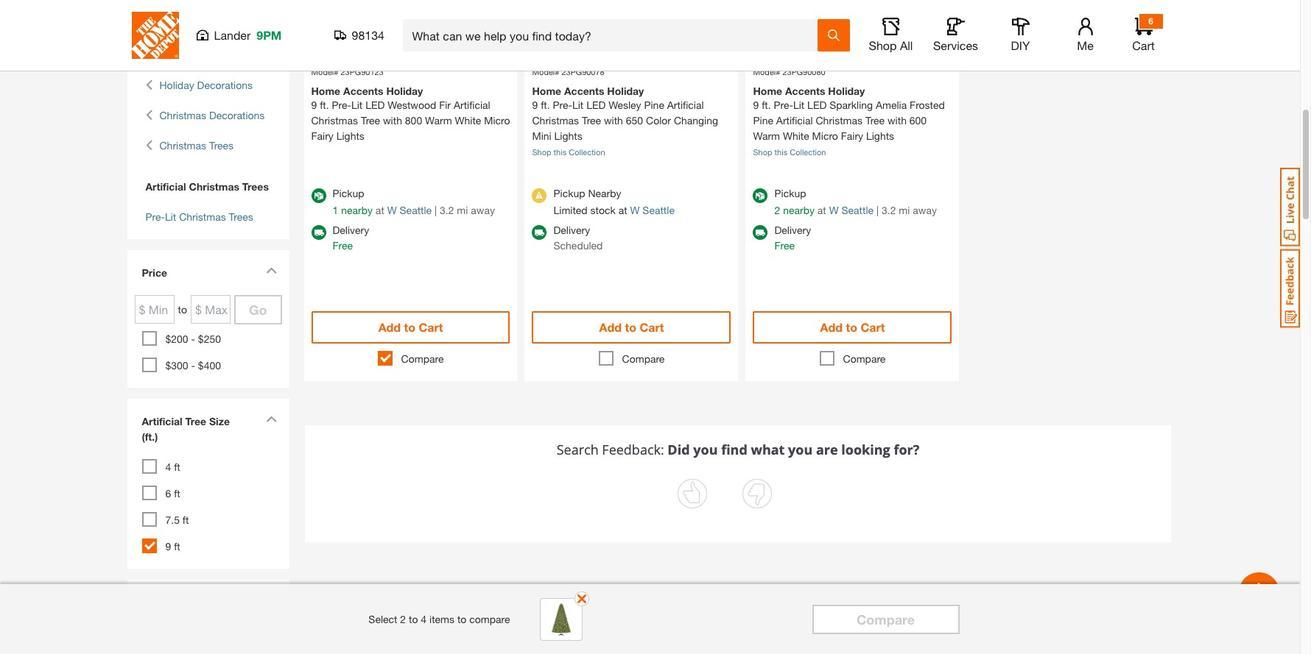 Task type: vqa. For each thing, say whether or not it's contained in the screenshot.
Compare inside the button
yes



Task type: locate. For each thing, give the bounding box(es) containing it.
pre- for white
[[774, 99, 793, 111]]

1 accents from the left
[[343, 85, 383, 97]]

2 at from the left
[[618, 204, 627, 217]]

0 horizontal spatial available shipping image
[[532, 225, 547, 240]]

1 vertical spatial back caret image
[[145, 108, 152, 123]]

9 down "7.5"
[[165, 541, 171, 553]]

0 horizontal spatial white
[[455, 114, 481, 127]]

| inside pickup 1 nearby at w seattle | 3.2 mi away
[[435, 204, 437, 217]]

2
[[775, 204, 780, 217], [400, 614, 406, 626]]

2 shop this collection link from the left
[[753, 147, 826, 157]]

pickup right available for pickup image
[[775, 187, 806, 200]]

9 inside home accents holiday 9 ft. pre-lit led wesley pine artificial christmas tree with 650 color changing mini lights shop this collection
[[532, 99, 538, 111]]

650
[[626, 114, 643, 127]]

at inside pickup 2 nearby at w seattle | 3.2 mi away
[[818, 204, 826, 217]]

fairy inside home accents holiday 9 ft. pre-lit led westwood fir artificial christmas tree with 800 warm white micro fairy lights
[[311, 130, 334, 142]]

collection up nearby
[[569, 147, 605, 157]]

at
[[376, 204, 384, 217], [618, 204, 627, 217], [818, 204, 826, 217]]

ft. down model# 23pg90123
[[320, 99, 329, 111]]

2 available shipping image from the left
[[753, 225, 768, 240]]

$ inside $ 249 00
[[536, 11, 541, 22]]

1 horizontal spatial away
[[913, 204, 937, 217]]

ft down 7.5 ft link
[[174, 541, 180, 553]]

pre- down model# 23pg90078
[[553, 99, 572, 111]]

decorations down holiday decorations
[[209, 109, 265, 122]]

1 delivery free from the left
[[333, 224, 369, 252]]

lit for fairy
[[351, 99, 363, 111]]

1 horizontal spatial home
[[532, 85, 561, 97]]

0 horizontal spatial add to cart
[[378, 320, 443, 334]]

seattle inside pickup 1 nearby at w seattle | 3.2 mi away
[[400, 204, 432, 217]]

0 horizontal spatial micro
[[484, 114, 510, 127]]

2 horizontal spatial led
[[807, 99, 827, 111]]

lit for lights
[[572, 99, 584, 111]]

0 horizontal spatial away
[[471, 204, 495, 217]]

home down model# 23pg90080
[[753, 85, 782, 97]]

tree inside home accents holiday 9 ft. pre-lit led westwood fir artificial christmas tree with 800 warm white micro fairy lights
[[361, 114, 380, 127]]

6 inside cart 6
[[1148, 15, 1153, 27]]

christmas inside home accents holiday 9 ft. pre-lit led wesley pine artificial christmas tree with 650 color changing mini lights shop this collection
[[532, 114, 579, 127]]

23pg90078
[[562, 67, 605, 76]]

0 horizontal spatial $
[[536, 11, 541, 22]]

00 for 249
[[570, 11, 580, 22]]

home accents holiday 9 ft. pre-lit led sparkling amelia frosted pine artificial christmas tree with 600 warm white micro fairy lights shop this collection
[[753, 85, 945, 157]]

2 horizontal spatial w seattle link
[[829, 204, 874, 217]]

0 horizontal spatial ft.
[[320, 99, 329, 111]]

3 w seattle link from the left
[[829, 204, 874, 217]]

1 horizontal spatial 2
[[775, 204, 780, 217]]

0 horizontal spatial pickup
[[333, 187, 364, 200]]

0 horizontal spatial w seattle link
[[387, 204, 432, 217]]

3 w from the left
[[829, 204, 839, 217]]

accents down the 23pg90080
[[785, 85, 825, 97]]

pickup up "limited"
[[554, 187, 585, 200]]

0 horizontal spatial w
[[387, 204, 397, 217]]

502
[[816, 52, 830, 62]]

1 horizontal spatial nearby
[[783, 204, 815, 217]]

trees
[[209, 139, 234, 152], [242, 180, 269, 193], [229, 211, 253, 223]]

2 led from the left
[[586, 99, 606, 111]]

micro inside home accents holiday 9 ft. pre-lit led sparkling amelia frosted pine artificial christmas tree with 600 warm white micro fairy lights shop this collection
[[812, 130, 838, 142]]

1 horizontal spatial this
[[775, 147, 788, 157]]

0 vertical spatial pine
[[644, 99, 664, 111]]

2 add from the left
[[599, 320, 622, 334]]

home down model# 23pg90123
[[311, 85, 340, 97]]

1 horizontal spatial add to cart
[[599, 320, 664, 334]]

2 horizontal spatial pickup
[[775, 187, 806, 200]]

1 led from the left
[[365, 99, 385, 111]]

holiday inside home accents holiday 9 ft. pre-lit led wesley pine artificial christmas tree with 650 color changing mini lights shop this collection
[[607, 85, 644, 97]]

1 seattle from the left
[[400, 204, 432, 217]]

1 ft. from the left
[[320, 99, 329, 111]]

ft right "7.5"
[[183, 514, 189, 527]]

1 horizontal spatial available shipping image
[[753, 225, 768, 240]]

1 w from the left
[[387, 204, 397, 217]]

1 away from the left
[[471, 204, 495, 217]]

mi inside pickup 1 nearby at w seattle | 3.2 mi away
[[457, 204, 468, 217]]

9 down model# 23pg90080
[[753, 99, 759, 111]]

holiday up sparkling
[[828, 85, 865, 97]]

1 vertical spatial pine
[[753, 114, 773, 127]]

1 home from the left
[[311, 85, 340, 97]]

free for 2
[[775, 239, 795, 252]]

compare
[[401, 353, 444, 365], [622, 353, 665, 365], [843, 353, 886, 365], [857, 612, 915, 628]]

4 left items
[[421, 614, 427, 626]]

decorations
[[197, 79, 253, 91], [209, 109, 265, 122]]

delivery down the 1
[[333, 224, 369, 236]]

holiday inside home accents holiday 9 ft. pre-lit led westwood fir artificial christmas tree with 800 warm white micro fairy lights
[[386, 85, 423, 97]]

3 pickup from the left
[[775, 187, 806, 200]]

1 nearby from the left
[[341, 204, 373, 217]]

lit down 23pg90123
[[351, 99, 363, 111]]

1 horizontal spatial led
[[586, 99, 606, 111]]

decorations up christmas decorations
[[197, 79, 253, 91]]

2 fairy from the left
[[841, 130, 863, 142]]

w for 2 nearby
[[829, 204, 839, 217]]

accents inside home accents holiday 9 ft. pre-lit led sparkling amelia frosted pine artificial christmas tree with 600 warm white micro fairy lights shop this collection
[[785, 85, 825, 97]]

holiday inside home accents holiday 9 ft. pre-lit led sparkling amelia frosted pine artificial christmas tree with 600 warm white micro fairy lights shop this collection
[[828, 85, 865, 97]]

$ up model# 23pg90078
[[536, 11, 541, 22]]

3 add to cart from the left
[[820, 320, 885, 334]]

tree down amelia
[[865, 114, 885, 127]]

artificial down model# 23pg90080
[[776, 114, 813, 127]]

ft
[[174, 461, 180, 474], [174, 488, 180, 500], [183, 514, 189, 527], [174, 541, 180, 553]]

0 vertical spatial caret icon image
[[266, 267, 277, 274]]

0 horizontal spatial lights
[[336, 130, 365, 142]]

1 vertical spatial 2
[[400, 614, 406, 626]]

3 seattle from the left
[[842, 204, 874, 217]]

0 vertical spatial back caret image
[[145, 77, 152, 93]]

model# for 249
[[532, 67, 559, 76]]

tree inside artificial tree size (ft.)
[[185, 415, 206, 428]]

christmas up "pre-lit christmas trees" link
[[189, 180, 239, 193]]

1 pickup from the left
[[333, 187, 364, 200]]

nearby inside pickup 1 nearby at w seattle | 3.2 mi away
[[341, 204, 373, 217]]

3 accents from the left
[[785, 85, 825, 97]]

holiday for home accents holiday 9 ft. pre-lit led sparkling amelia frosted pine artificial christmas tree with 600 warm white micro fairy lights shop this collection
[[828, 85, 865, 97]]

1 horizontal spatial at
[[618, 204, 627, 217]]

2 back caret image from the top
[[145, 108, 152, 123]]

6
[[1148, 15, 1153, 27], [165, 488, 171, 500]]

led for 399
[[807, 99, 827, 111]]

pickup for 249
[[554, 187, 585, 200]]

pre- inside home accents holiday 9 ft. pre-lit led westwood fir artificial christmas tree with 800 warm white micro fairy lights
[[332, 99, 351, 111]]

with down amelia
[[888, 114, 907, 127]]

this
[[554, 147, 567, 157], [775, 147, 788, 157]]

services
[[933, 38, 978, 52]]

1 horizontal spatial 4
[[421, 614, 427, 626]]

1 horizontal spatial lights
[[554, 130, 582, 142]]

1 horizontal spatial accents
[[564, 85, 604, 97]]

with inside home accents holiday 9 ft. pre-lit led westwood fir artificial christmas tree with 800 warm white micro fairy lights
[[383, 114, 402, 127]]

$ up model# 23pg90080
[[757, 11, 762, 22]]

2 with from the left
[[604, 114, 623, 127]]

holiday up wesley
[[607, 85, 644, 97]]

w seattle link for 1 nearby
[[387, 204, 432, 217]]

3 back caret image from the top
[[145, 138, 152, 153]]

0 horizontal spatial free
[[333, 239, 353, 252]]

add to cart for 399
[[820, 320, 885, 334]]

0 horizontal spatial delivery
[[333, 224, 369, 236]]

2 delivery from the left
[[554, 224, 590, 236]]

pre-
[[332, 99, 351, 111], [553, 99, 572, 111], [774, 99, 793, 111], [145, 211, 165, 223]]

1 available shipping image from the left
[[532, 225, 547, 240]]

2 free from the left
[[775, 239, 795, 252]]

pre-lit christmas trees link
[[145, 211, 253, 223]]

to
[[178, 303, 187, 316], [404, 320, 415, 334], [625, 320, 636, 334], [846, 320, 857, 334], [409, 614, 418, 626], [457, 614, 467, 626]]

christmas up 'christmas trees' link
[[159, 109, 206, 122]]

2 delivery free from the left
[[775, 224, 811, 252]]

1 this from the left
[[554, 147, 567, 157]]

trees down christmas decorations link
[[209, 139, 234, 152]]

mi inside pickup 2 nearby at w seattle | 3.2 mi away
[[899, 204, 910, 217]]

0 horizontal spatial |
[[435, 204, 437, 217]]

1 vertical spatial 6
[[165, 488, 171, 500]]

back caret image left christmas decorations
[[145, 108, 152, 123]]

1 vertical spatial 4
[[421, 614, 427, 626]]

delivery down pickup 2 nearby at w seattle | 3.2 mi away
[[775, 224, 811, 236]]

christmas down model# 23pg90123
[[311, 114, 358, 127]]

1 caret icon image from the top
[[266, 267, 277, 274]]

2 - from the top
[[191, 359, 195, 372]]

price
[[142, 267, 167, 279]]

2 add to cart button from the left
[[532, 312, 731, 344]]

0 vertical spatial micro
[[484, 114, 510, 127]]

- right $300
[[191, 359, 195, 372]]

home inside home accents holiday 9 ft. pre-lit led sparkling amelia frosted pine artificial christmas tree with 600 warm white micro fairy lights shop this collection
[[753, 85, 782, 97]]

2 horizontal spatial shop
[[869, 38, 897, 52]]

2 caret icon image from the top
[[266, 416, 277, 423]]

caret icon image up go button
[[266, 267, 277, 274]]

delivery inside delivery scheduled
[[554, 224, 590, 236]]

home inside home accents holiday 9 ft. pre-lit led westwood fir artificial christmas tree with 800 warm white micro fairy lights
[[311, 85, 340, 97]]

4 up 6 ft
[[165, 461, 171, 474]]

home down model# 23pg90078
[[532, 85, 561, 97]]

delivery free down the 1
[[333, 224, 369, 252]]

2 w from the left
[[630, 204, 640, 217]]

00 inside $ 249 00
[[570, 11, 580, 22]]

nearby inside pickup 2 nearby at w seattle | 3.2 mi away
[[783, 204, 815, 217]]

ft. inside home accents holiday 9 ft. pre-lit led wesley pine artificial christmas tree with 650 color changing mini lights shop this collection
[[541, 99, 550, 111]]

9 up mini
[[532, 99, 538, 111]]

shop up available for pickup image
[[753, 147, 772, 157]]

mi for pickup 2 nearby at w seattle | 3.2 mi away
[[899, 204, 910, 217]]

artificial inside home accents holiday 9 ft. pre-lit led sparkling amelia frosted pine artificial christmas tree with 600 warm white micro fairy lights shop this collection
[[776, 114, 813, 127]]

1 horizontal spatial free
[[775, 239, 795, 252]]

1 horizontal spatial 3.2
[[882, 204, 896, 217]]

1 vertical spatial decorations
[[209, 109, 265, 122]]

2 home from the left
[[532, 85, 561, 97]]

2 $ from the left
[[757, 11, 762, 22]]

0 horizontal spatial shop this collection link
[[532, 147, 605, 157]]

ft. down model# 23pg90080
[[762, 99, 771, 111]]

cart 6
[[1132, 15, 1155, 52]]

collection up pickup 2 nearby at w seattle | 3.2 mi away
[[790, 147, 826, 157]]

2 00 from the left
[[791, 11, 801, 22]]

nearby for 1 nearby
[[341, 204, 373, 217]]

9 inside home accents holiday 9 ft. pre-lit led sparkling amelia frosted pine artificial christmas tree with 600 warm white micro fairy lights shop this collection
[[753, 99, 759, 111]]

0 horizontal spatial shop
[[532, 147, 551, 157]]

home for 399
[[753, 85, 782, 97]]

3 home from the left
[[753, 85, 782, 97]]

2 horizontal spatial lights
[[866, 130, 894, 142]]

pine inside home accents holiday 9 ft. pre-lit led sparkling amelia frosted pine artificial christmas tree with 600 warm white micro fairy lights shop this collection
[[753, 114, 773, 127]]

with left 800
[[383, 114, 402, 127]]

away
[[471, 204, 495, 217], [913, 204, 937, 217]]

2 horizontal spatial accents
[[785, 85, 825, 97]]

delivery for 399
[[775, 224, 811, 236]]

1 horizontal spatial shop this collection link
[[753, 147, 826, 157]]

0 horizontal spatial collection
[[569, 147, 605, 157]]

available shipping image down available for pickup image
[[753, 225, 768, 240]]

2 add to cart from the left
[[599, 320, 664, 334]]

micro
[[484, 114, 510, 127], [812, 130, 838, 142]]

christmas inside home accents holiday 9 ft. pre-lit led westwood fir artificial christmas tree with 800 warm white micro fairy lights
[[311, 114, 358, 127]]

shop inside button
[[869, 38, 897, 52]]

3 lights from the left
[[866, 130, 894, 142]]

model# left the 23pg90080
[[753, 67, 780, 76]]

led
[[365, 99, 385, 111], [586, 99, 606, 111], [807, 99, 827, 111]]

3.2
[[440, 204, 454, 217], [882, 204, 896, 217]]

pine up color
[[644, 99, 664, 111]]

led left wesley
[[586, 99, 606, 111]]

0 horizontal spatial delivery free
[[333, 224, 369, 252]]

lit inside home accents holiday 9 ft. pre-lit led westwood fir artificial christmas tree with 800 warm white micro fairy lights
[[351, 99, 363, 111]]

pre- for fairy
[[332, 99, 351, 111]]

1 horizontal spatial add to cart button
[[532, 312, 731, 344]]

9
[[311, 99, 317, 111], [532, 99, 538, 111], [753, 99, 759, 111], [165, 541, 171, 553]]

pre- inside home accents holiday 9 ft. pre-lit led sparkling amelia frosted pine artificial christmas tree with 600 warm white micro fairy lights shop this collection
[[774, 99, 793, 111]]

led down 23pg90123
[[365, 99, 385, 111]]

2 collection from the left
[[790, 147, 826, 157]]

artificial up changing
[[667, 99, 704, 111]]

3 model# from the left
[[753, 67, 780, 76]]

caret icon image
[[266, 267, 277, 274], [266, 416, 277, 423]]

1 3.2 from the left
[[440, 204, 454, 217]]

00 inside $ 399 00
[[791, 11, 801, 22]]

pre- down model# 23pg90123
[[332, 99, 351, 111]]

all
[[900, 38, 913, 52]]

3 at from the left
[[818, 204, 826, 217]]

nearby
[[341, 204, 373, 217], [783, 204, 815, 217]]

delivery free down pickup 2 nearby at w seattle | 3.2 mi away
[[775, 224, 811, 252]]

6 right me button
[[1148, 15, 1153, 27]]

1 vertical spatial white
[[783, 130, 809, 142]]

1 horizontal spatial $
[[757, 11, 762, 22]]

1 w seattle link from the left
[[387, 204, 432, 217]]

1 vertical spatial -
[[191, 359, 195, 372]]

home inside home accents holiday 9 ft. pre-lit led wesley pine artificial christmas tree with 650 color changing mini lights shop this collection
[[532, 85, 561, 97]]

warm down fir
[[425, 114, 452, 127]]

lit inside home accents holiday 9 ft. pre-lit led sparkling amelia frosted pine artificial christmas tree with 600 warm white micro fairy lights shop this collection
[[793, 99, 805, 111]]

add to cart
[[378, 320, 443, 334], [599, 320, 664, 334], [820, 320, 885, 334]]

pine
[[644, 99, 664, 111], [753, 114, 773, 127]]

1 with from the left
[[383, 114, 402, 127]]

$ inside $ 399 00
[[757, 11, 762, 22]]

1 horizontal spatial ft.
[[541, 99, 550, 111]]

tree left size
[[185, 415, 206, 428]]

led left sparkling
[[807, 99, 827, 111]]

0 vertical spatial trees
[[209, 139, 234, 152]]

0 vertical spatial decorations
[[197, 79, 253, 91]]

0 horizontal spatial seattle
[[400, 204, 432, 217]]

accents for 249
[[564, 85, 604, 97]]

live chat image
[[1280, 168, 1300, 247]]

pickup for 399
[[775, 187, 806, 200]]

2 for to
[[400, 614, 406, 626]]

artificial up "(ft.)"
[[142, 415, 182, 428]]

2 ft. from the left
[[541, 99, 550, 111]]

ft up 7.5 ft link
[[174, 488, 180, 500]]

fairy up available for pickup icon
[[311, 130, 334, 142]]

1 horizontal spatial collection
[[790, 147, 826, 157]]

4 ft link
[[165, 461, 180, 474]]

pickup inside pickup 2 nearby at w seattle | 3.2 mi away
[[775, 187, 806, 200]]

accents down 23pg90123
[[343, 85, 383, 97]]

0 horizontal spatial this
[[554, 147, 567, 157]]

items
[[429, 614, 455, 626]]

shop this collection link down mini
[[532, 147, 605, 157]]

1 horizontal spatial fairy
[[841, 130, 863, 142]]

$ for 399
[[757, 11, 762, 22]]

00
[[570, 11, 580, 22], [791, 11, 801, 22]]

1 at from the left
[[376, 204, 384, 217]]

2 horizontal spatial with
[[888, 114, 907, 127]]

artificial christmas trees link
[[142, 179, 274, 194]]

- for $300
[[191, 359, 195, 372]]

trees left available for pickup icon
[[242, 180, 269, 193]]

1 vertical spatial micro
[[812, 130, 838, 142]]

model# left 23pg90123
[[311, 67, 338, 76]]

white
[[455, 114, 481, 127], [783, 130, 809, 142]]

led inside home accents holiday 9 ft. pre-lit led wesley pine artificial christmas tree with 650 color changing mini lights shop this collection
[[586, 99, 606, 111]]

accents
[[343, 85, 383, 97], [564, 85, 604, 97], [785, 85, 825, 97]]

artificial right fir
[[454, 99, 490, 111]]

3 delivery from the left
[[775, 224, 811, 236]]

decorations for christmas decorations
[[209, 109, 265, 122]]

with down wesley
[[604, 114, 623, 127]]

1 horizontal spatial delivery free
[[775, 224, 811, 252]]

accents down 23pg90078
[[564, 85, 604, 97]]

2 away from the left
[[913, 204, 937, 217]]

white right 800
[[455, 114, 481, 127]]

delivery up "scheduled"
[[554, 224, 590, 236]]

caret icon image inside price link
[[266, 267, 277, 274]]

christmas inside christmas decorations link
[[159, 109, 206, 122]]

white down model# 23pg90080
[[783, 130, 809, 142]]

0 vertical spatial 2
[[775, 204, 780, 217]]

1 00 from the left
[[570, 11, 580, 22]]

add to cart button
[[311, 312, 510, 344], [532, 312, 731, 344], [753, 312, 952, 344]]

pine down model# 23pg90080
[[753, 114, 773, 127]]

feedback link image
[[1280, 249, 1300, 329]]

shop this collection link up available for pickup image
[[753, 147, 826, 157]]

pickup up the 1
[[333, 187, 364, 200]]

3.2 inside pickup 1 nearby at w seattle | 3.2 mi away
[[440, 204, 454, 217]]

0 vertical spatial warm
[[425, 114, 452, 127]]

23pg90080
[[783, 67, 826, 76]]

lights down model# 23pg90123
[[336, 130, 365, 142]]

1 horizontal spatial warm
[[753, 130, 780, 142]]

back caret image left "christmas trees"
[[145, 138, 152, 153]]

2 horizontal spatial model#
[[753, 67, 780, 76]]

2 horizontal spatial at
[[818, 204, 826, 217]]

add
[[378, 320, 401, 334], [599, 320, 622, 334], [820, 320, 843, 334]]

ft. inside home accents holiday 9 ft. pre-lit led sparkling amelia frosted pine artificial christmas tree with 600 warm white micro fairy lights shop this collection
[[762, 99, 771, 111]]

shop down mini
[[532, 147, 551, 157]]

1 shop this collection link from the left
[[532, 147, 605, 157]]

| inside pickup 2 nearby at w seattle | 3.2 mi away
[[877, 204, 879, 217]]

3 add to cart button from the left
[[753, 312, 952, 344]]

holiday
[[159, 79, 194, 91], [386, 85, 423, 97], [607, 85, 644, 97], [828, 85, 865, 97]]

tree left 800
[[361, 114, 380, 127]]

available for pickup image
[[753, 189, 768, 203]]

christmas inside home accents holiday 9 ft. pre-lit led sparkling amelia frosted pine artificial christmas tree with 600 warm white micro fairy lights shop this collection
[[816, 114, 863, 127]]

cart for pickup 2 nearby at w seattle | 3.2 mi away
[[861, 320, 885, 334]]

2 model# from the left
[[532, 67, 559, 76]]

lights
[[336, 130, 365, 142], [554, 130, 582, 142], [866, 130, 894, 142]]

available shipping image down limited stock for pickup icon
[[532, 225, 547, 240]]

1 horizontal spatial with
[[604, 114, 623, 127]]

shop all button
[[867, 18, 914, 53]]

shop inside home accents holiday 9 ft. pre-lit led sparkling amelia frosted pine artificial christmas tree with 600 warm white micro fairy lights shop this collection
[[753, 147, 772, 157]]

with inside home accents holiday 9 ft. pre-lit led sparkling amelia frosted pine artificial christmas tree with 600 warm white micro fairy lights shop this collection
[[888, 114, 907, 127]]

christmas down christmas decorations link
[[159, 139, 206, 152]]

0 horizontal spatial 3.2
[[440, 204, 454, 217]]

1 fairy from the left
[[311, 130, 334, 142]]

w for 1 nearby
[[387, 204, 397, 217]]

ft. up mini
[[541, 99, 550, 111]]

1 back caret image from the top
[[145, 77, 152, 93]]

0 horizontal spatial with
[[383, 114, 402, 127]]

0 horizontal spatial accents
[[343, 85, 383, 97]]

2 | from the left
[[877, 204, 879, 217]]

artificial
[[454, 99, 490, 111], [667, 99, 704, 111], [776, 114, 813, 127], [145, 180, 186, 193], [142, 415, 182, 428]]

1 free from the left
[[333, 239, 353, 252]]

available shipping image
[[311, 225, 326, 240]]

0 horizontal spatial mi
[[457, 204, 468, 217]]

2 lights from the left
[[554, 130, 582, 142]]

shop
[[869, 38, 897, 52], [532, 147, 551, 157], [753, 147, 772, 157]]

9 down model# 23pg90123
[[311, 99, 317, 111]]

3 with from the left
[[888, 114, 907, 127]]

with inside home accents holiday 9 ft. pre-lit led wesley pine artificial christmas tree with 650 color changing mini lights shop this collection
[[604, 114, 623, 127]]

model# for 399
[[753, 67, 780, 76]]

1 horizontal spatial add
[[599, 320, 622, 334]]

sparkling
[[830, 99, 873, 111]]

model# 23pg90078
[[532, 67, 605, 76]]

1 lights from the left
[[336, 130, 365, 142]]

caret icon image right size
[[266, 416, 277, 423]]

artificial inside home accents holiday 9 ft. pre-lit led westwood fir artificial christmas tree with 800 warm white micro fairy lights
[[454, 99, 490, 111]]

caret icon image inside artificial tree size (ft.) link
[[266, 416, 277, 423]]

2 horizontal spatial add
[[820, 320, 843, 334]]

w inside pickup 1 nearby at w seattle | 3.2 mi away
[[387, 204, 397, 217]]

tree
[[361, 114, 380, 127], [582, 114, 601, 127], [865, 114, 885, 127], [185, 415, 206, 428]]

christmas
[[159, 109, 206, 122], [311, 114, 358, 127], [532, 114, 579, 127], [816, 114, 863, 127], [159, 139, 206, 152], [189, 180, 239, 193], [179, 211, 226, 223]]

accents inside home accents holiday 9 ft. pre-lit led wesley pine artificial christmas tree with 650 color changing mini lights shop this collection
[[564, 85, 604, 97]]

lit
[[351, 99, 363, 111], [572, 99, 584, 111], [793, 99, 805, 111], [165, 211, 176, 223]]

w inside pickup 2 nearby at w seattle | 3.2 mi away
[[829, 204, 839, 217]]

0 horizontal spatial home
[[311, 85, 340, 97]]

7.5 ft
[[165, 514, 189, 527]]

mini
[[532, 130, 551, 142]]

1 add to cart button from the left
[[311, 312, 510, 344]]

0 horizontal spatial 2
[[400, 614, 406, 626]]

available shipping image
[[532, 225, 547, 240], [753, 225, 768, 240]]

christmas up mini
[[532, 114, 579, 127]]

3 led from the left
[[807, 99, 827, 111]]

9 for home accents holiday 9 ft. pre-lit led westwood fir artificial christmas tree with 800 warm white micro fairy lights
[[311, 99, 317, 111]]

1 horizontal spatial 6
[[1148, 15, 1153, 27]]

ft for 4 ft
[[174, 461, 180, 474]]

at inside pickup 1 nearby at w seattle | 3.2 mi away
[[376, 204, 384, 217]]

2 horizontal spatial seattle
[[842, 204, 874, 217]]

1 horizontal spatial |
[[877, 204, 879, 217]]

lit inside home accents holiday 9 ft. pre-lit led wesley pine artificial christmas tree with 650 color changing mini lights shop this collection
[[572, 99, 584, 111]]

lit down the 23pg90080
[[793, 99, 805, 111]]

$200 - $250 link
[[165, 333, 221, 345]]

add for 249
[[599, 320, 622, 334]]

delivery
[[333, 224, 369, 236], [554, 224, 590, 236], [775, 224, 811, 236]]

pickup inside pickup nearby limited stock at w seattle
[[554, 187, 585, 200]]

$200 - $250
[[165, 333, 221, 345]]

0 horizontal spatial 00
[[570, 11, 580, 22]]

lights down amelia
[[866, 130, 894, 142]]

home for 249
[[532, 85, 561, 97]]

1
[[333, 204, 338, 217]]

shop this collection link for 399
[[753, 147, 826, 157]]

0 horizontal spatial add
[[378, 320, 401, 334]]

1 horizontal spatial seattle
[[643, 204, 675, 217]]

led for 249
[[586, 99, 606, 111]]

holiday decorations
[[159, 79, 253, 91]]

free
[[333, 239, 353, 252], [775, 239, 795, 252]]

price-range-lowerBound telephone field
[[134, 295, 174, 324]]

2 nearby from the left
[[783, 204, 815, 217]]

add to cart button for 399
[[753, 312, 952, 344]]

w inside pickup nearby limited stock at w seattle
[[630, 204, 640, 217]]

0 vertical spatial 4
[[165, 461, 171, 474]]

the home depot logo image
[[131, 12, 179, 59]]

led inside home accents holiday 9 ft. pre-lit led sparkling amelia frosted pine artificial christmas tree with 600 warm white micro fairy lights shop this collection
[[807, 99, 827, 111]]

2 mi from the left
[[899, 204, 910, 217]]

holiday for home accents holiday 9 ft. pre-lit led westwood fir artificial christmas tree with 800 warm white micro fairy lights
[[386, 85, 423, 97]]

0 horizontal spatial fairy
[[311, 130, 334, 142]]

1 horizontal spatial micro
[[812, 130, 838, 142]]

limited stock for pickup image
[[532, 189, 547, 203]]

- right the $200
[[191, 333, 195, 345]]

caret icon image for artificial tree size (ft.)
[[266, 416, 277, 423]]

ft for 9 ft
[[174, 541, 180, 553]]

back caret image down department
[[145, 77, 152, 93]]

0 horizontal spatial add to cart button
[[311, 312, 510, 344]]

3.2 inside pickup 2 nearby at w seattle | 3.2 mi away
[[882, 204, 896, 217]]

2 accents from the left
[[564, 85, 604, 97]]

2 horizontal spatial w
[[829, 204, 839, 217]]

model# 23pg90080
[[753, 67, 826, 76]]

3 add from the left
[[820, 320, 843, 334]]

me
[[1077, 38, 1094, 52]]

back caret image for christmas trees
[[145, 138, 152, 153]]

pre- down model# 23pg90080
[[774, 99, 793, 111]]

2 this from the left
[[775, 147, 788, 157]]

1 collection from the left
[[569, 147, 605, 157]]

christmas down sparkling
[[816, 114, 863, 127]]

away inside pickup 1 nearby at w seattle | 3.2 mi away
[[471, 204, 495, 217]]

trees down artificial christmas trees link
[[229, 211, 253, 223]]

delivery free for 2
[[775, 224, 811, 252]]

0 vertical spatial -
[[191, 333, 195, 345]]

amelia
[[876, 99, 907, 111]]

0 horizontal spatial model#
[[311, 67, 338, 76]]

$300 - $400 link
[[165, 359, 221, 372]]

cart
[[1132, 38, 1155, 52], [419, 320, 443, 334], [640, 320, 664, 334], [861, 320, 885, 334]]

back caret image
[[145, 77, 152, 93], [145, 108, 152, 123], [145, 138, 152, 153]]

0 horizontal spatial led
[[365, 99, 385, 111]]

1 horizontal spatial model#
[[532, 67, 559, 76]]

fairy
[[311, 130, 334, 142], [841, 130, 863, 142]]

model# 23pg90123
[[311, 67, 384, 76]]

away inside pickup 2 nearby at w seattle | 3.2 mi away
[[913, 204, 937, 217]]

1 horizontal spatial delivery
[[554, 224, 590, 236]]

lit down 23pg90078
[[572, 99, 584, 111]]

add to cart for 249
[[599, 320, 664, 334]]

lights right mini
[[554, 130, 582, 142]]

accents inside home accents holiday 9 ft. pre-lit led westwood fir artificial christmas tree with 800 warm white micro fairy lights
[[343, 85, 383, 97]]

2 horizontal spatial add to cart
[[820, 320, 885, 334]]

seattle
[[400, 204, 432, 217], [643, 204, 675, 217], [842, 204, 874, 217]]

nearby for 2 nearby
[[783, 204, 815, 217]]

seattle inside pickup 2 nearby at w seattle | 3.2 mi away
[[842, 204, 874, 217]]

compare
[[469, 614, 510, 626]]

lit for white
[[793, 99, 805, 111]]

1 mi from the left
[[457, 204, 468, 217]]

1 model# from the left
[[311, 67, 338, 76]]

warm up available for pickup image
[[753, 130, 780, 142]]

1 | from the left
[[435, 204, 437, 217]]

1 horizontal spatial shop
[[753, 147, 772, 157]]

2 seattle from the left
[[643, 204, 675, 217]]

1 - from the top
[[191, 333, 195, 345]]

pre- inside home accents holiday 9 ft. pre-lit led wesley pine artificial christmas tree with 650 color changing mini lights shop this collection
[[553, 99, 572, 111]]

fairy down sparkling
[[841, 130, 863, 142]]

9 inside home accents holiday 9 ft. pre-lit led westwood fir artificial christmas tree with 800 warm white micro fairy lights
[[311, 99, 317, 111]]

ft up 6 ft
[[174, 461, 180, 474]]

holiday up westwood
[[386, 85, 423, 97]]

2 pickup from the left
[[554, 187, 585, 200]]

6 up "7.5"
[[165, 488, 171, 500]]

home accents holiday 9 ft. pre-lit led westwood fir artificial christmas tree with 800 warm white micro fairy lights
[[311, 85, 510, 142]]

98134 button
[[334, 28, 385, 43]]

shop this collection link
[[532, 147, 605, 157], [753, 147, 826, 157]]

2 horizontal spatial home
[[753, 85, 782, 97]]

tree left 650
[[582, 114, 601, 127]]

0 horizontal spatial warm
[[425, 114, 452, 127]]

1 horizontal spatial w
[[630, 204, 640, 217]]

1 $ from the left
[[536, 11, 541, 22]]

shop left all
[[869, 38, 897, 52]]

w
[[387, 204, 397, 217], [630, 204, 640, 217], [829, 204, 839, 217]]

3 ft. from the left
[[762, 99, 771, 111]]

2 3.2 from the left
[[882, 204, 896, 217]]

model# left 23pg90078
[[532, 67, 559, 76]]

2 inside pickup 2 nearby at w seattle | 3.2 mi away
[[775, 204, 780, 217]]



Task type: describe. For each thing, give the bounding box(es) containing it.
at inside pickup nearby limited stock at w seattle
[[618, 204, 627, 217]]

$200
[[165, 333, 188, 345]]

delivery free for 1
[[333, 224, 369, 252]]

1 add to cart from the left
[[378, 320, 443, 334]]

pickup 1 nearby at w seattle | 3.2 mi away
[[333, 187, 495, 217]]

away for pickup 2 nearby at w seattle | 3.2 mi away
[[913, 204, 937, 217]]

holiday decorations link
[[159, 77, 253, 93]]

( 502 )
[[814, 52, 832, 62]]

$ 249 00
[[536, 8, 580, 29]]

led inside home accents holiday 9 ft. pre-lit led westwood fir artificial christmas tree with 800 warm white micro fairy lights
[[365, 99, 385, 111]]

ft for 7.5 ft
[[183, 514, 189, 527]]

delivery scheduled
[[554, 224, 603, 252]]

2 for nearby
[[775, 204, 780, 217]]

6 ft
[[165, 488, 180, 500]]

shop this collection link for 249
[[532, 147, 605, 157]]

artificial tree size (ft.) link
[[134, 407, 282, 456]]

price-range-upperBound telephone field
[[191, 295, 231, 324]]

23pg90123
[[341, 67, 384, 76]]

delivery for 249
[[554, 224, 590, 236]]

select 2 to 4 items to compare
[[369, 614, 510, 626]]

christmas down the artificial christmas trees at the top left
[[179, 211, 226, 223]]

nearby
[[588, 187, 621, 200]]

seattle for 1 nearby
[[400, 204, 432, 217]]

compare for 1 nearby
[[401, 353, 444, 365]]

add for 399
[[820, 320, 843, 334]]

cart for pickup nearby limited stock at w seattle
[[640, 320, 664, 334]]

compare inside button
[[857, 612, 915, 628]]

What can we help you find today? search field
[[412, 20, 817, 51]]

ft. inside home accents holiday 9 ft. pre-lit led westwood fir artificial christmas tree with 800 warm white micro fairy lights
[[320, 99, 329, 111]]

- for $200
[[191, 333, 195, 345]]

at for 2 nearby
[[818, 204, 826, 217]]

warm inside home accents holiday 9 ft. pre-lit led westwood fir artificial christmas tree with 800 warm white micro fairy lights
[[425, 114, 452, 127]]

mi for pickup 1 nearby at w seattle | 3.2 mi away
[[457, 204, 468, 217]]

7.5 ft link
[[165, 514, 189, 527]]

pre- for lights
[[553, 99, 572, 111]]

lights inside home accents holiday 9 ft. pre-lit led westwood fir artificial christmas tree with 800 warm white micro fairy lights
[[336, 130, 365, 142]]

| for pickup 1 nearby at w seattle | 3.2 mi away
[[435, 204, 437, 217]]

back caret image for christmas decorations
[[145, 108, 152, 123]]

1 vertical spatial trees
[[242, 180, 269, 193]]

add to cart button for 249
[[532, 312, 731, 344]]

compare for 2 nearby
[[843, 353, 886, 365]]

wesley
[[609, 99, 641, 111]]

artificial christmas trees
[[145, 180, 269, 193]]

ft. for 249
[[541, 99, 550, 111]]

free for 1
[[333, 239, 353, 252]]

micro inside home accents holiday 9 ft. pre-lit led westwood fir artificial christmas tree with 800 warm white micro fairy lights
[[484, 114, 510, 127]]

holiday for home accents holiday 9 ft. pre-lit led wesley pine artificial christmas tree with 650 color changing mini lights shop this collection
[[607, 85, 644, 97]]

department
[[142, 45, 200, 57]]

$250
[[198, 333, 221, 345]]

9 ft link
[[165, 541, 180, 553]]

$ for 249
[[536, 11, 541, 22]]

3.2 for pickup 2 nearby at w seattle | 3.2 mi away
[[882, 204, 896, 217]]

changing
[[674, 114, 718, 127]]

pre-lit christmas trees
[[145, 211, 253, 223]]

ft. for 399
[[762, 99, 771, 111]]

accents for 399
[[785, 85, 825, 97]]

0 horizontal spatial 6
[[165, 488, 171, 500]]

lander 9pm
[[214, 28, 282, 42]]

7.5
[[165, 514, 180, 527]]

with for wesley
[[604, 114, 623, 127]]

compare for limited stock at
[[622, 353, 665, 365]]

6 ft link
[[165, 488, 180, 500]]

pine inside home accents holiday 9 ft. pre-lit led wesley pine artificial christmas tree with 650 color changing mini lights shop this collection
[[644, 99, 664, 111]]

(
[[814, 52, 816, 62]]

away for pickup 1 nearby at w seattle | 3.2 mi away
[[471, 204, 495, 217]]

9 for home accents holiday 9 ft. pre-lit led wesley pine artificial christmas tree with 650 color changing mini lights shop this collection
[[532, 99, 538, 111]]

collection inside home accents holiday 9 ft. pre-lit led sparkling amelia frosted pine artificial christmas tree with 600 warm white micro fairy lights shop this collection
[[790, 147, 826, 157]]

limited
[[554, 204, 588, 217]]

frosted
[[910, 99, 945, 111]]

department link
[[134, 36, 282, 66]]

$300 - $400
[[165, 359, 221, 372]]

00 for 399
[[791, 11, 801, 22]]

artificial up "pre-lit christmas trees" link
[[145, 180, 186, 193]]

lander
[[214, 28, 251, 42]]

9pm
[[257, 28, 282, 42]]

home accents holiday 9 ft. pre-lit led wesley pine artificial christmas tree with 650 color changing mini lights shop this collection
[[532, 85, 718, 157]]

shop all
[[869, 38, 913, 52]]

white inside home accents holiday 9 ft. pre-lit led sparkling amelia frosted pine artificial christmas tree with 600 warm white micro fairy lights shop this collection
[[783, 130, 809, 142]]

seattle inside pickup nearby limited stock at w seattle
[[643, 204, 675, 217]]

diy button
[[997, 18, 1044, 53]]

pickup 2 nearby at w seattle | 3.2 mi away
[[775, 187, 937, 217]]

249
[[541, 8, 570, 29]]

size
[[209, 415, 230, 428]]

ft for 6 ft
[[174, 488, 180, 500]]

at for 1 nearby
[[376, 204, 384, 217]]

1 delivery from the left
[[333, 224, 369, 236]]

$300
[[165, 359, 188, 372]]

christmas decorations
[[159, 109, 265, 122]]

1 add from the left
[[378, 320, 401, 334]]

2 vertical spatial trees
[[229, 211, 253, 223]]

lit down the artificial christmas trees at the top left
[[165, 211, 176, 223]]

artificial tree size (ft.)
[[142, 415, 230, 443]]

me button
[[1062, 18, 1109, 53]]

color
[[646, 114, 671, 127]]

4 ft
[[165, 461, 180, 474]]

fairy inside home accents holiday 9 ft. pre-lit led sparkling amelia frosted pine artificial christmas tree with 600 warm white micro fairy lights shop this collection
[[841, 130, 863, 142]]

tree inside home accents holiday 9 ft. pre-lit led sparkling amelia frosted pine artificial christmas tree with 600 warm white micro fairy lights shop this collection
[[865, 114, 885, 127]]

98134
[[352, 28, 384, 42]]

diy
[[1011, 38, 1030, 52]]

(ft.)
[[142, 431, 158, 443]]

800
[[405, 114, 422, 127]]

select
[[369, 614, 397, 626]]

w seattle link for 2 nearby
[[829, 204, 874, 217]]

pickup nearby limited stock at w seattle
[[554, 187, 675, 217]]

seattle for 2 nearby
[[842, 204, 874, 217]]

3.2 for pickup 1 nearby at w seattle | 3.2 mi away
[[440, 204, 454, 217]]

9 ft
[[165, 541, 180, 553]]

$400
[[198, 359, 221, 372]]

warm inside home accents holiday 9 ft. pre-lit led sparkling amelia frosted pine artificial christmas tree with 600 warm white micro fairy lights shop this collection
[[753, 130, 780, 142]]

christmas decorations link
[[159, 108, 265, 123]]

product image
[[543, 601, 579, 638]]

holiday down department
[[159, 79, 194, 91]]

back caret image for holiday decorations
[[145, 77, 152, 93]]

399
[[762, 8, 791, 29]]

go
[[249, 302, 267, 318]]

shop inside home accents holiday 9 ft. pre-lit led wesley pine artificial christmas tree with 650 color changing mini lights shop this collection
[[532, 147, 551, 157]]

cart for pickup 1 nearby at w seattle | 3.2 mi away
[[419, 320, 443, 334]]

9 for home accents holiday 9 ft. pre-lit led sparkling amelia frosted pine artificial christmas tree with 600 warm white micro fairy lights shop this collection
[[753, 99, 759, 111]]

stock
[[590, 204, 616, 217]]

lights inside home accents holiday 9 ft. pre-lit led sparkling amelia frosted pine artificial christmas tree with 600 warm white micro fairy lights shop this collection
[[866, 130, 894, 142]]

0 horizontal spatial 4
[[165, 461, 171, 474]]

600
[[910, 114, 927, 127]]

artificial inside home accents holiday 9 ft. pre-lit led wesley pine artificial christmas tree with 650 color changing mini lights shop this collection
[[667, 99, 704, 111]]

)
[[830, 52, 832, 62]]

collection inside home accents holiday 9 ft. pre-lit led wesley pine artificial christmas tree with 650 color changing mini lights shop this collection
[[569, 147, 605, 157]]

white inside home accents holiday 9 ft. pre-lit led westwood fir artificial christmas tree with 800 warm white micro fairy lights
[[455, 114, 481, 127]]

lights inside home accents holiday 9 ft. pre-lit led wesley pine artificial christmas tree with 650 color changing mini lights shop this collection
[[554, 130, 582, 142]]

caret icon image for price
[[266, 267, 277, 274]]

compare button
[[812, 605, 959, 635]]

fir
[[439, 99, 451, 111]]

with for westwood
[[383, 114, 402, 127]]

this inside home accents holiday 9 ft. pre-lit led wesley pine artificial christmas tree with 650 color changing mini lights shop this collection
[[554, 147, 567, 157]]

westwood
[[388, 99, 436, 111]]

2 w seattle link from the left
[[630, 204, 675, 217]]

pre- up price
[[145, 211, 165, 223]]

this inside home accents holiday 9 ft. pre-lit led sparkling amelia frosted pine artificial christmas tree with 600 warm white micro fairy lights shop this collection
[[775, 147, 788, 157]]

christmas trees
[[159, 139, 234, 152]]

available shipping image for 399
[[753, 225, 768, 240]]

artificial inside artificial tree size (ft.)
[[142, 415, 182, 428]]

services button
[[932, 18, 979, 53]]

christmas trees link
[[159, 138, 234, 153]]

available shipping image for 249
[[532, 225, 547, 240]]

$ 399 00
[[757, 8, 801, 29]]

tree inside home accents holiday 9 ft. pre-lit led wesley pine artificial christmas tree with 650 color changing mini lights shop this collection
[[582, 114, 601, 127]]

decorations for holiday decorations
[[197, 79, 253, 91]]

| for pickup 2 nearby at w seattle | 3.2 mi away
[[877, 204, 879, 217]]

available for pickup image
[[311, 189, 326, 203]]

pickup inside pickup 1 nearby at w seattle | 3.2 mi away
[[333, 187, 364, 200]]

christmas inside artificial christmas trees link
[[189, 180, 239, 193]]

price link
[[134, 258, 282, 292]]

go button
[[234, 295, 282, 324]]

scheduled
[[554, 239, 603, 252]]

christmas inside 'christmas trees' link
[[159, 139, 206, 152]]



